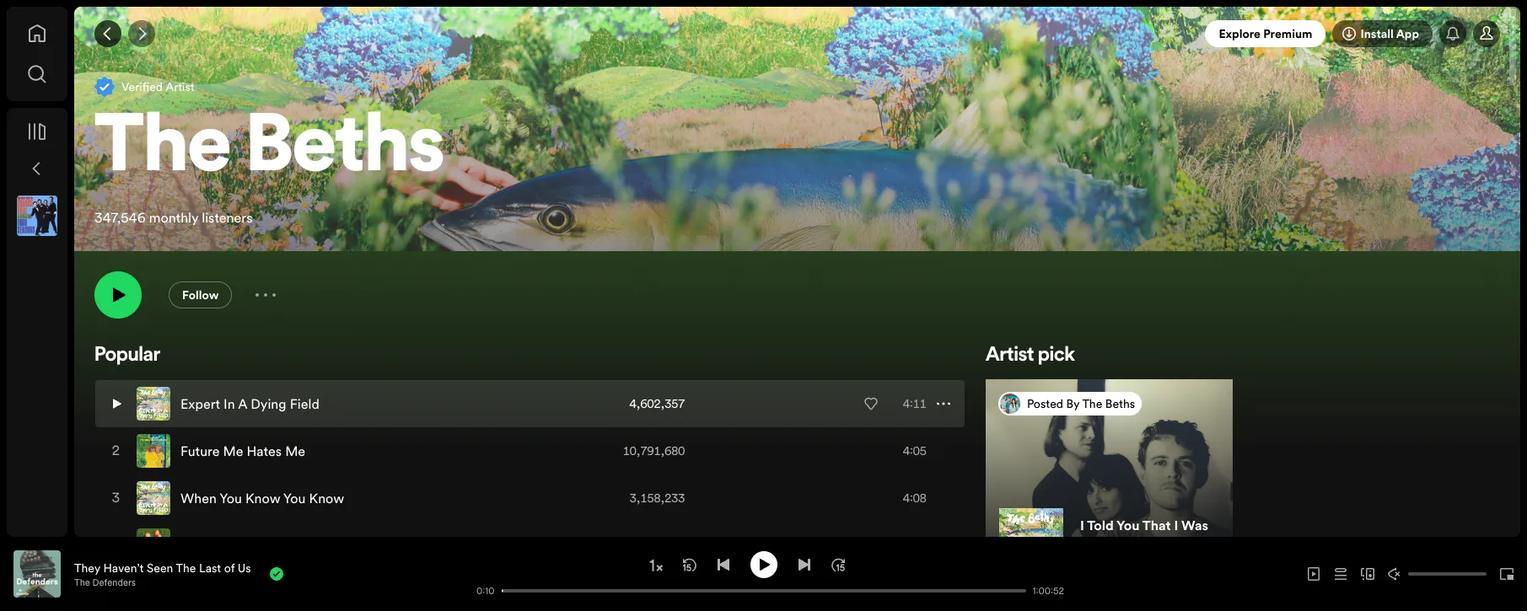 Task type: locate. For each thing, give the bounding box(es) containing it.
last
[[199, 560, 221, 576]]

1 vertical spatial beths
[[1105, 396, 1135, 412]]

2 horizontal spatial cell
[[864, 523, 950, 568]]

i
[[1080, 516, 1084, 534], [1174, 516, 1178, 534]]

main element
[[7, 7, 67, 537]]

you right when
[[220, 489, 242, 508]]

defenders
[[92, 576, 136, 589]]

i'm
[[180, 536, 199, 555]]

know up excited
[[309, 489, 344, 508]]

the
[[94, 110, 231, 191], [1082, 396, 1102, 412], [176, 560, 196, 576], [74, 576, 90, 589]]

know down hates
[[245, 489, 280, 508]]

popular
[[94, 346, 160, 366]]

347,546
[[94, 208, 146, 227]]

merch image
[[986, 379, 1276, 590]]

group
[[10, 189, 64, 243]]

1 horizontal spatial artist
[[986, 346, 1034, 366]]

expert in a dying field link
[[180, 395, 319, 413]]

1 me from the left
[[223, 442, 243, 460]]

0 horizontal spatial beths
[[246, 110, 445, 191]]

1 cell from the left
[[110, 523, 123, 568]]

artist
[[165, 78, 195, 95], [986, 346, 1034, 366]]

the beths
[[94, 110, 445, 191]]

previous image
[[716, 558, 730, 571]]

install
[[1361, 25, 1394, 42]]

1 horizontal spatial me
[[285, 442, 305, 460]]

i left was
[[1174, 516, 1178, 534]]

excited
[[277, 536, 322, 555]]

volume off image
[[1388, 568, 1402, 581]]

3,158,233
[[630, 490, 685, 507]]

of
[[224, 560, 235, 576]]

the right by
[[1082, 396, 1102, 412]]

hates
[[247, 442, 282, 460]]

when you know you know link
[[180, 489, 344, 508]]

1 horizontal spatial know
[[309, 489, 344, 508]]

beths
[[246, 110, 445, 191], [1105, 396, 1135, 412]]

4:05 cell
[[864, 428, 950, 474]]

play image
[[757, 558, 770, 571]]

app
[[1396, 25, 1419, 42]]

1 horizontal spatial cell
[[600, 523, 685, 568]]

expert in a dying field
[[180, 395, 319, 413]]

change speed image
[[647, 557, 664, 574]]

the beths image
[[1000, 394, 1020, 414]]

play expert in a dying field by the beths image
[[110, 394, 123, 414]]

future me hates me
[[180, 442, 305, 460]]

they haven't seen the last of us the defenders
[[74, 560, 251, 589]]

when you know you know
[[180, 489, 344, 508]]

the defenders link
[[74, 576, 136, 589]]

0 horizontal spatial me
[[223, 442, 243, 460]]

i left the told
[[1080, 516, 1084, 534]]

4:11 cell
[[864, 381, 950, 427]]

us
[[238, 560, 251, 576]]

verified
[[121, 78, 163, 95]]

artist left pick
[[986, 346, 1034, 366]]

told
[[1087, 516, 1114, 534]]

future
[[180, 442, 220, 460]]

you
[[220, 489, 242, 508], [283, 489, 306, 508], [1117, 516, 1140, 534]]

me left hates
[[223, 442, 243, 460]]

cell down 4:08
[[864, 523, 950, 568]]

getting
[[228, 536, 274, 555]]

2 me from the left
[[285, 442, 305, 460]]

artist pick
[[986, 346, 1075, 366]]

seen
[[147, 560, 173, 576]]

2 know from the left
[[309, 489, 344, 508]]

4:08
[[903, 490, 927, 507]]

dying
[[251, 395, 286, 413]]

0:10
[[477, 585, 495, 597]]

1 horizontal spatial i
[[1174, 516, 1178, 534]]

2 horizontal spatial you
[[1117, 516, 1140, 534]]

install app
[[1361, 25, 1419, 42]]

0 horizontal spatial artist
[[165, 78, 195, 95]]

4:11
[[903, 396, 927, 412]]

cell right "they"
[[110, 523, 123, 568]]

top bar and user menu element
[[74, 7, 1520, 61]]

4:05
[[903, 443, 927, 460]]

pick
[[1038, 346, 1075, 366]]

when
[[180, 489, 217, 508]]

was
[[1182, 516, 1209, 534]]

future me hates me cell
[[137, 428, 312, 474]]

by
[[1066, 396, 1080, 412]]

0 vertical spatial beths
[[246, 110, 445, 191]]

0 horizontal spatial cell
[[110, 523, 123, 568]]

cell
[[110, 523, 123, 568], [600, 523, 685, 568], [864, 523, 950, 568]]

the down "verified artist"
[[94, 110, 231, 191]]

i'm not getting excited link
[[180, 536, 322, 555]]

you right the told
[[1117, 516, 1140, 534]]

future me hates me link
[[180, 442, 305, 460]]

you up excited
[[283, 489, 306, 508]]

1 i from the left
[[1080, 516, 1084, 534]]

me right hates
[[285, 442, 305, 460]]

i told you that i was afraid (acoustic) link
[[1080, 516, 1209, 553]]

know
[[245, 489, 280, 508], [309, 489, 344, 508]]

0 vertical spatial artist
[[165, 78, 195, 95]]

verified artist
[[121, 78, 195, 95]]

artist right verified at the left of the page
[[165, 78, 195, 95]]

explore premium button
[[1205, 20, 1326, 47]]

next image
[[797, 558, 811, 571]]

expert
[[180, 395, 220, 413]]

me
[[223, 442, 243, 460], [285, 442, 305, 460]]

a
[[238, 395, 247, 413]]

haven't
[[103, 560, 144, 576]]

cell down 3,158,233
[[600, 523, 685, 568]]

0 horizontal spatial know
[[245, 489, 280, 508]]

explore premium
[[1219, 25, 1313, 42]]

0 horizontal spatial i
[[1080, 516, 1084, 534]]

player controls element
[[0, 551, 1066, 597]]



Task type: vqa. For each thing, say whether or not it's contained in the screenshot.
(Acoustic) at the bottom right
yes



Task type: describe. For each thing, give the bounding box(es) containing it.
when you know you know cell
[[137, 476, 351, 521]]

what's new image
[[1446, 27, 1460, 40]]

in
[[223, 395, 235, 413]]

field
[[290, 395, 319, 413]]

1 horizontal spatial you
[[283, 489, 306, 508]]

premium
[[1263, 25, 1313, 42]]

the down i'm
[[176, 560, 196, 576]]

explore
[[1219, 25, 1261, 42]]

expert in a dying field row
[[95, 380, 965, 428]]

home image
[[27, 24, 47, 44]]

347,546 monthly listeners
[[94, 208, 252, 227]]

3 cell from the left
[[864, 523, 950, 568]]

afraid
[[1080, 534, 1119, 553]]

1 know from the left
[[245, 489, 280, 508]]

expert in a dying field cell
[[137, 381, 326, 427]]

2 i from the left
[[1174, 516, 1178, 534]]

10,791,680
[[623, 443, 685, 460]]

skip back 15 seconds image
[[683, 558, 696, 571]]

install app link
[[1333, 20, 1433, 47]]

that
[[1142, 516, 1171, 534]]

skip forward 15 seconds image
[[831, 558, 845, 571]]

monthly
[[149, 208, 198, 227]]

not
[[202, 536, 225, 555]]

now playing view image
[[40, 558, 53, 572]]

4,602,357
[[630, 396, 685, 412]]

posted
[[1027, 396, 1063, 412]]

the left defenders
[[74, 576, 90, 589]]

1:00:52
[[1033, 585, 1064, 597]]

1 horizontal spatial beths
[[1105, 396, 1135, 412]]

connect to a device image
[[1361, 568, 1375, 581]]

search image
[[27, 64, 47, 84]]

listeners
[[202, 208, 252, 227]]

follow button
[[169, 282, 232, 309]]

you inside i told you that i was afraid (acoustic)
[[1117, 516, 1140, 534]]

posted by the beths
[[1027, 396, 1135, 412]]

they
[[74, 560, 100, 576]]

2 cell from the left
[[600, 523, 685, 568]]

i told you that i was afraid (acoustic)
[[1080, 516, 1209, 553]]

follow
[[182, 287, 219, 304]]

group inside main element
[[10, 189, 64, 243]]

now playing: they haven't seen the last of us by the defenders footer
[[13, 551, 461, 598]]

(acoustic)
[[1122, 534, 1186, 553]]

i'm not getting excited
[[180, 536, 322, 555]]

go back image
[[101, 27, 115, 40]]

0 horizontal spatial you
[[220, 489, 242, 508]]

they haven't seen the last of us link
[[74, 560, 251, 576]]

1 vertical spatial artist
[[986, 346, 1034, 366]]

go forward image
[[135, 27, 148, 40]]



